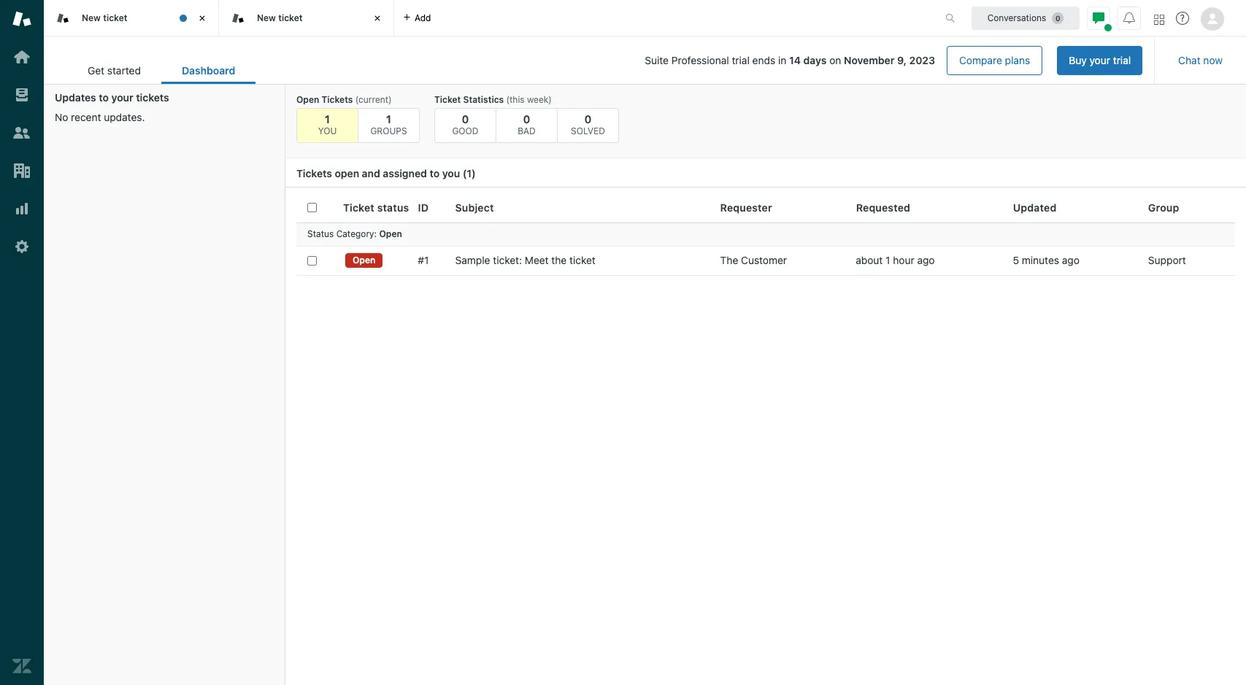 Task type: locate. For each thing, give the bounding box(es) containing it.
your inside updates to your tickets no recent updates.
[[111, 91, 133, 104]]

0 horizontal spatial close image
[[195, 11, 210, 26]]

buy
[[1070, 54, 1087, 66]]

November 9, 2023 text field
[[845, 54, 936, 66]]

on
[[830, 54, 842, 66]]

1 horizontal spatial close image
[[370, 11, 385, 26]]

close image up dashboard
[[195, 11, 210, 26]]

1 horizontal spatial trial
[[1114, 54, 1132, 66]]

1 down (current)
[[386, 112, 392, 126]]

compare plans
[[960, 54, 1031, 66]]

to
[[99, 91, 109, 104], [430, 167, 440, 180]]

0 good
[[452, 112, 479, 137]]

the
[[721, 254, 739, 267]]

0 inside 0 bad
[[523, 112, 531, 126]]

2 0 from the left
[[523, 112, 531, 126]]

1 horizontal spatial ago
[[1063, 254, 1080, 267]]

0 horizontal spatial open
[[297, 94, 320, 105]]

0 vertical spatial your
[[1090, 54, 1111, 66]]

about
[[856, 254, 883, 267]]

close image
[[195, 11, 210, 26], [370, 11, 385, 26]]

new for 1st new ticket tab
[[82, 12, 101, 23]]

requested
[[857, 201, 911, 214]]

0 horizontal spatial trial
[[732, 54, 750, 66]]

zendesk support image
[[12, 9, 31, 28]]

0 horizontal spatial ago
[[918, 254, 935, 267]]

0 down statistics
[[462, 112, 469, 126]]

open tickets (current)
[[297, 94, 392, 105]]

ticket status
[[343, 201, 409, 214]]

open
[[335, 167, 359, 180]]

section containing suite professional trial ends in
[[268, 46, 1143, 75]]

0 down (this
[[523, 112, 531, 126]]

1 inside 1 you
[[325, 112, 330, 126]]

ticket up 0 good
[[435, 94, 461, 105]]

1 left hour
[[886, 254, 891, 267]]

#1
[[418, 254, 429, 267]]

)
[[472, 167, 476, 180]]

0 for 0 good
[[462, 112, 469, 126]]

to up recent
[[99, 91, 109, 104]]

your
[[1090, 54, 1111, 66], [111, 91, 133, 104]]

zendesk products image
[[1155, 14, 1165, 24]]

0 for 0 bad
[[523, 112, 531, 126]]

open up 1 you
[[297, 94, 320, 105]]

chat
[[1179, 54, 1201, 66]]

open right :
[[379, 229, 402, 240]]

ticket
[[103, 12, 127, 23], [278, 12, 303, 23], [570, 254, 596, 267]]

get started
[[88, 64, 141, 77]]

reporting image
[[12, 199, 31, 218]]

you
[[318, 126, 337, 137]]

2 horizontal spatial open
[[379, 229, 402, 240]]

new ticket
[[82, 12, 127, 23], [257, 12, 303, 23]]

your right buy
[[1090, 54, 1111, 66]]

0 solved
[[571, 112, 606, 137]]

close image left add popup button at left top
[[370, 11, 385, 26]]

1 horizontal spatial your
[[1090, 54, 1111, 66]]

1 vertical spatial open
[[379, 229, 402, 240]]

0 for 0 solved
[[585, 112, 592, 126]]

support
[[1149, 254, 1187, 267]]

2 new ticket from the left
[[257, 12, 303, 23]]

0 horizontal spatial to
[[99, 91, 109, 104]]

your up updates.
[[111, 91, 133, 104]]

updates.
[[104, 111, 145, 123]]

0 vertical spatial tickets
[[322, 94, 353, 105]]

1 vertical spatial ticket
[[343, 201, 375, 214]]

0 vertical spatial to
[[99, 91, 109, 104]]

2 horizontal spatial ticket
[[570, 254, 596, 267]]

tickets
[[136, 91, 169, 104]]

you
[[442, 167, 460, 180]]

1 horizontal spatial ticket
[[435, 94, 461, 105]]

tickets left open
[[297, 167, 332, 180]]

3 0 from the left
[[585, 112, 592, 126]]

tickets
[[322, 94, 353, 105], [297, 167, 332, 180]]

ticket
[[435, 94, 461, 105], [343, 201, 375, 214]]

1 horizontal spatial 0
[[523, 112, 531, 126]]

1 vertical spatial your
[[111, 91, 133, 104]]

about 1 hour ago
[[856, 254, 935, 267]]

1 new from the left
[[82, 12, 101, 23]]

and
[[362, 167, 380, 180]]

0 inside 0 solved
[[585, 112, 592, 126]]

0 horizontal spatial ticket
[[343, 201, 375, 214]]

1 inside '1 groups'
[[386, 112, 392, 126]]

meet
[[525, 254, 549, 267]]

conversations button
[[972, 6, 1080, 30]]

section
[[268, 46, 1143, 75]]

None checkbox
[[308, 256, 317, 266]]

updates
[[55, 91, 96, 104]]

1 0 from the left
[[462, 112, 469, 126]]

notifications image
[[1124, 12, 1136, 24]]

ago right minutes at the top right of the page
[[1063, 254, 1080, 267]]

tickets up 1 you
[[322, 94, 353, 105]]

solved
[[571, 126, 606, 137]]

0 vertical spatial open
[[297, 94, 320, 105]]

to inside updates to your tickets no recent updates.
[[99, 91, 109, 104]]

trial
[[732, 54, 750, 66], [1114, 54, 1132, 66]]

updated
[[1014, 201, 1057, 214]]

admin image
[[12, 237, 31, 256]]

get started tab
[[67, 57, 161, 84]]

0 horizontal spatial 0
[[462, 112, 469, 126]]

trial left ends
[[732, 54, 750, 66]]

grid
[[286, 194, 1247, 686]]

0 horizontal spatial new ticket
[[82, 12, 127, 23]]

trial down notifications icon
[[1114, 54, 1132, 66]]

button displays agent's chat status as online. image
[[1094, 12, 1105, 24]]

2 horizontal spatial 0
[[585, 112, 592, 126]]

new
[[82, 12, 101, 23], [257, 12, 276, 23]]

:
[[374, 229, 377, 240]]

0 vertical spatial ticket
[[435, 94, 461, 105]]

1 down "open tickets (current)"
[[325, 112, 330, 126]]

new ticket for 1st new ticket tab
[[82, 12, 127, 23]]

(this
[[507, 94, 525, 105]]

compare plans button
[[947, 46, 1043, 75]]

tabs tab list
[[44, 0, 931, 37]]

trial for professional
[[732, 54, 750, 66]]

week)
[[527, 94, 552, 105]]

open down category
[[353, 255, 376, 266]]

1 horizontal spatial new
[[257, 12, 276, 23]]

open
[[297, 94, 320, 105], [379, 229, 402, 240], [353, 255, 376, 266]]

ticket for ticket statistics (this week)
[[435, 94, 461, 105]]

subject
[[455, 201, 494, 214]]

trial inside button
[[1114, 54, 1132, 66]]

1 vertical spatial tickets
[[297, 167, 332, 180]]

1 close image from the left
[[195, 11, 210, 26]]

to left you
[[430, 167, 440, 180]]

open for open tickets (current)
[[297, 94, 320, 105]]

1 horizontal spatial open
[[353, 255, 376, 266]]

0
[[462, 112, 469, 126], [523, 112, 531, 126], [585, 112, 592, 126]]

ago right hour
[[918, 254, 935, 267]]

0 horizontal spatial your
[[111, 91, 133, 104]]

tab list
[[67, 57, 256, 84]]

compare
[[960, 54, 1003, 66]]

the customer
[[721, 254, 788, 267]]

1 right you
[[467, 167, 472, 180]]

trial for your
[[1114, 54, 1132, 66]]

ticket up category
[[343, 201, 375, 214]]

2 new from the left
[[257, 12, 276, 23]]

2 vertical spatial open
[[353, 255, 376, 266]]

1 horizontal spatial new ticket
[[257, 12, 303, 23]]

0 horizontal spatial new
[[82, 12, 101, 23]]

customer
[[741, 254, 788, 267]]

chat now
[[1179, 54, 1224, 66]]

1
[[325, 112, 330, 126], [386, 112, 392, 126], [467, 167, 472, 180], [886, 254, 891, 267]]

views image
[[12, 85, 31, 104]]

ticket inside grid
[[343, 201, 375, 214]]

0 inside 0 good
[[462, 112, 469, 126]]

ago
[[918, 254, 935, 267], [1063, 254, 1080, 267]]

1 horizontal spatial to
[[430, 167, 440, 180]]

1 new ticket from the left
[[82, 12, 127, 23]]

no
[[55, 111, 68, 123]]

days
[[804, 54, 827, 66]]

get help image
[[1177, 12, 1190, 25]]

1 trial from the left
[[732, 54, 750, 66]]

professional
[[672, 54, 730, 66]]

new ticket tab
[[44, 0, 219, 37], [219, 0, 394, 37]]

0 horizontal spatial ticket
[[103, 12, 127, 23]]

1 vertical spatial to
[[430, 167, 440, 180]]

ticket for ticket status
[[343, 201, 375, 214]]

0 right 0 bad
[[585, 112, 592, 126]]

2 trial from the left
[[1114, 54, 1132, 66]]

hour
[[894, 254, 915, 267]]



Task type: vqa. For each thing, say whether or not it's contained in the screenshot.
days
yes



Task type: describe. For each thing, give the bounding box(es) containing it.
id
[[418, 201, 429, 214]]

bad
[[518, 126, 536, 137]]

status
[[308, 229, 334, 240]]

get started image
[[12, 47, 31, 66]]

suite professional trial ends in 14 days on november 9, 2023
[[645, 54, 936, 66]]

2 ago from the left
[[1063, 254, 1080, 267]]

1 groups
[[371, 112, 407, 137]]

suite
[[645, 54, 669, 66]]

buy your trial
[[1070, 54, 1132, 66]]

organizations image
[[12, 161, 31, 180]]

your inside button
[[1090, 54, 1111, 66]]

sample ticket: meet the ticket
[[455, 254, 596, 267]]

(current)
[[355, 94, 392, 105]]

statistics
[[463, 94, 504, 105]]

customers image
[[12, 123, 31, 142]]

in
[[779, 54, 787, 66]]

2 close image from the left
[[370, 11, 385, 26]]

sample
[[455, 254, 491, 267]]

sample ticket: meet the ticket link
[[455, 254, 596, 267]]

2 new ticket tab from the left
[[219, 0, 394, 37]]

groups
[[371, 126, 407, 137]]

status
[[377, 201, 409, 214]]

5
[[1013, 254, 1020, 267]]

started
[[107, 64, 141, 77]]

ticket:
[[493, 254, 522, 267]]

minutes
[[1022, 254, 1060, 267]]

open for open
[[353, 255, 376, 266]]

1 you
[[318, 112, 337, 137]]

new for 2nd new ticket tab from left
[[257, 12, 276, 23]]

1 new ticket tab from the left
[[44, 0, 219, 37]]

add button
[[394, 0, 440, 36]]

tickets open and assigned to you ( 1 )
[[297, 167, 476, 180]]

ends
[[753, 54, 776, 66]]

grid containing ticket status
[[286, 194, 1247, 686]]

group
[[1149, 201, 1180, 214]]

9,
[[898, 54, 907, 66]]

get
[[88, 64, 105, 77]]

1 ago from the left
[[918, 254, 935, 267]]

ticket statistics (this week)
[[435, 94, 552, 105]]

14
[[790, 54, 801, 66]]

category
[[336, 229, 374, 240]]

updates to your tickets no recent updates.
[[55, 91, 169, 123]]

requester
[[721, 201, 773, 214]]

0 bad
[[518, 112, 536, 137]]

dashboard
[[182, 64, 235, 77]]

main element
[[0, 0, 44, 686]]

Select All Tickets checkbox
[[308, 203, 317, 213]]

1 inside grid
[[886, 254, 891, 267]]

november
[[845, 54, 895, 66]]

conversations
[[988, 12, 1047, 23]]

5 minutes ago
[[1013, 254, 1080, 267]]

plans
[[1006, 54, 1031, 66]]

chat now button
[[1167, 46, 1235, 75]]

2023
[[910, 54, 936, 66]]

assigned
[[383, 167, 427, 180]]

recent
[[71, 111, 101, 123]]

1 horizontal spatial ticket
[[278, 12, 303, 23]]

new ticket for 2nd new ticket tab from left
[[257, 12, 303, 23]]

the
[[552, 254, 567, 267]]

zendesk image
[[12, 657, 31, 676]]

(
[[463, 167, 467, 180]]

status category : open
[[308, 229, 402, 240]]

now
[[1204, 54, 1224, 66]]

good
[[452, 126, 479, 137]]

buy your trial button
[[1058, 46, 1143, 75]]

add
[[415, 12, 431, 23]]

tab list containing get started
[[67, 57, 256, 84]]



